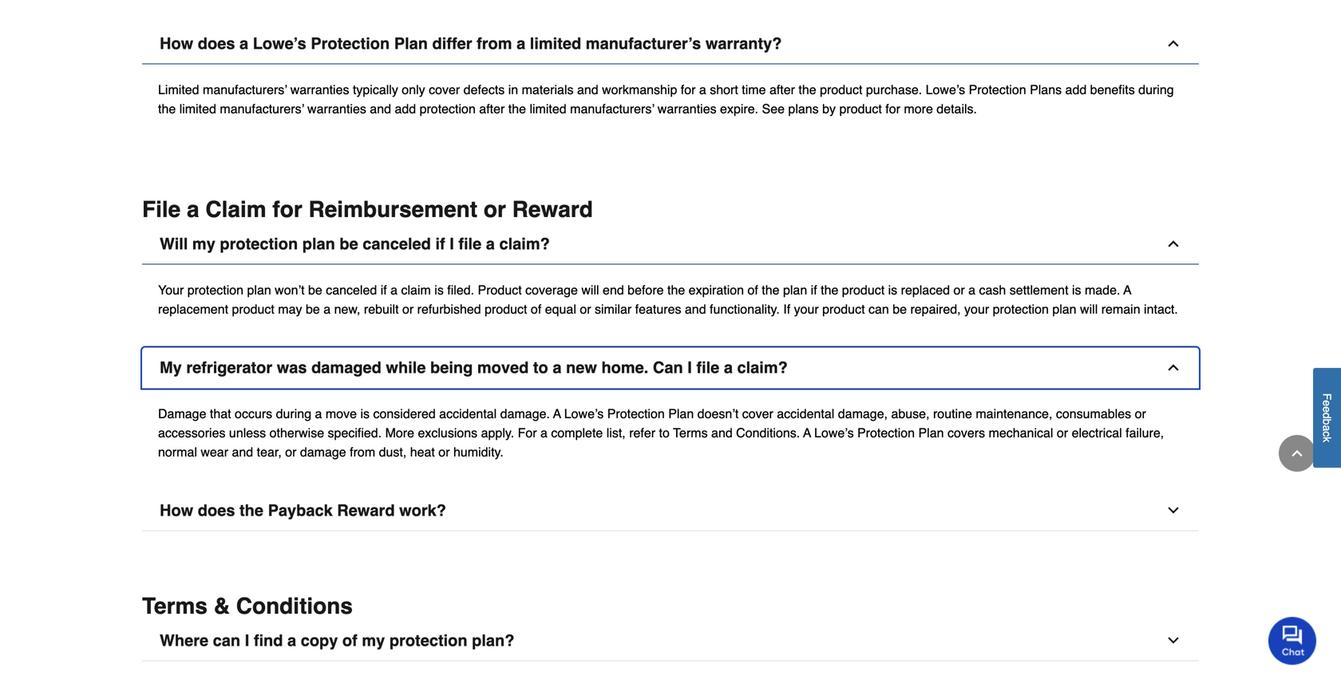 Task type: vqa. For each thing, say whether or not it's contained in the screenshot.
Add To Cart link inside the 139 list item's Cart
no



Task type: describe. For each thing, give the bounding box(es) containing it.
replaced
[[901, 283, 950, 297]]

see
[[762, 101, 785, 116]]

features
[[635, 302, 682, 317]]

1 e from the top
[[1321, 400, 1334, 407]]

chevron down image for how does the payback reward work?
[[1166, 503, 1182, 519]]

manufacturer's
[[586, 34, 701, 53]]

be right the may
[[306, 302, 320, 317]]

be down replaced
[[893, 302, 907, 317]]

limited manufacturers' warranties typically only cover defects in materials and workmanship for a short time after the product purchase. lowe's protection plans add benefits during the limited manufacturers' warranties and add protection after the limited manufacturers' warranties expire. see plans by product for more details.
[[158, 82, 1174, 116]]

failure,
[[1126, 426, 1165, 440]]

filed.
[[447, 283, 474, 297]]

dust,
[[379, 445, 407, 460]]

product right the if
[[823, 302, 865, 317]]

workmanship
[[602, 82, 678, 97]]

plan up the if
[[783, 283, 808, 297]]

my inside 'button'
[[192, 235, 215, 253]]

only
[[402, 82, 425, 97]]

damage
[[300, 445, 346, 460]]

may
[[278, 302, 302, 317]]

a inside your protection plan won't be canceled if a claim is filed. product coverage will end before the expiration of the plan if the product is replaced or a cash settlement is made. a replacement product may be a new, rebuilt or refurbished product of equal or similar features and functionality. if your product can be repaired, your protection plan will remain intact.
[[1124, 283, 1132, 297]]

is up the refurbished
[[435, 283, 444, 297]]

be inside 'button'
[[340, 235, 358, 253]]

0 horizontal spatial add
[[395, 101, 416, 116]]

0 horizontal spatial terms
[[142, 594, 208, 619]]

plan inside 'button'
[[302, 235, 335, 253]]

2 vertical spatial for
[[273, 197, 302, 222]]

remain
[[1102, 302, 1141, 317]]

equal
[[545, 302, 576, 317]]

plans
[[1030, 82, 1062, 97]]

of inside button
[[343, 632, 358, 650]]

routine
[[934, 406, 973, 421]]

file a claim for reimbursement or reward
[[142, 197, 593, 222]]

how for how does the payback reward work?
[[160, 501, 193, 520]]

differ
[[432, 34, 472, 53]]

moved
[[477, 359, 529, 377]]

is left 'made.'
[[1072, 283, 1082, 297]]

covers
[[948, 426, 986, 440]]

your protection plan won't be canceled if a claim is filed. product coverage will end before the expiration of the plan if the product is replaced or a cash settlement is made. a replacement product may be a new, rebuilt or refurbished product of equal or similar features and functionality. if your product can be repaired, your protection plan will remain intact.
[[158, 283, 1179, 317]]

my
[[160, 359, 182, 377]]

benefits
[[1091, 82, 1135, 97]]

can
[[653, 359, 683, 377]]

time
[[742, 82, 766, 97]]

coverage
[[526, 283, 578, 297]]

a inside will my protection plan be canceled if i file a claim? 'button'
[[486, 235, 495, 253]]

exclusions
[[418, 426, 478, 440]]

by
[[823, 101, 836, 116]]

was
[[277, 359, 307, 377]]

complete
[[551, 426, 603, 440]]

will my protection plan be canceled if i file a claim? button
[[142, 224, 1200, 265]]

before
[[628, 283, 664, 297]]

k
[[1321, 437, 1334, 443]]

0 vertical spatial reward
[[512, 197, 593, 222]]

is left replaced
[[889, 283, 898, 297]]

protection inside 'button'
[[220, 235, 298, 253]]

reimbursement
[[309, 197, 478, 222]]

heat
[[410, 445, 435, 460]]

0 horizontal spatial i
[[245, 632, 249, 650]]

refurbished
[[417, 302, 481, 317]]

product down product
[[485, 302, 527, 317]]

how does the payback reward work? button
[[142, 491, 1200, 531]]

2 accidental from the left
[[777, 406, 835, 421]]

new,
[[334, 302, 361, 317]]

damage,
[[838, 406, 888, 421]]

will
[[160, 235, 188, 253]]

intact.
[[1144, 302, 1179, 317]]

f e e d b a c k
[[1321, 394, 1334, 443]]

limited inside button
[[530, 34, 582, 53]]

my refrigerator was damaged while being moved to a new home. can i file a claim? button
[[142, 348, 1200, 388]]

will my protection plan be canceled if i file a claim?
[[160, 235, 550, 253]]

warranties left typically
[[290, 82, 349, 97]]

while
[[386, 359, 426, 377]]

your
[[158, 283, 184, 297]]

1 horizontal spatial a
[[804, 426, 811, 440]]

plan down "settlement"
[[1053, 302, 1077, 317]]

&
[[214, 594, 230, 619]]

humidity.
[[454, 445, 504, 460]]

f e e d b a c k button
[[1314, 368, 1342, 468]]

lowe's inside limited manufacturers' warranties typically only cover defects in materials and workmanship for a short time after the product purchase. lowe's protection plans add benefits during the limited manufacturers' warranties and add protection after the limited manufacturers' warranties expire. see plans by product for more details.
[[926, 82, 966, 97]]

in
[[508, 82, 518, 97]]

how does a lowe's protection plan differ from a limited manufacturer's warranty? button
[[142, 24, 1200, 64]]

chevron down image for where can i find a copy of my protection plan?
[[1166, 633, 1182, 649]]

chat invite button image
[[1269, 617, 1318, 665]]

conditions
[[236, 594, 353, 619]]

does for the
[[198, 501, 235, 520]]

typically
[[353, 82, 398, 97]]

protection up replacement
[[187, 283, 244, 297]]

abuse,
[[892, 406, 930, 421]]

work?
[[399, 501, 446, 520]]

protection inside button
[[390, 632, 468, 650]]

protection inside how does a lowe's protection plan differ from a limited manufacturer's warranty? button
[[311, 34, 390, 53]]

new
[[566, 359, 597, 377]]

0 horizontal spatial will
[[582, 283, 599, 297]]

occurs
[[235, 406, 272, 421]]

b
[[1321, 419, 1334, 425]]

my inside button
[[362, 632, 385, 650]]

f
[[1321, 394, 1334, 400]]

unless
[[229, 426, 266, 440]]

specified.
[[328, 426, 382, 440]]

defects
[[464, 82, 505, 97]]

protection inside limited manufacturers' warranties typically only cover defects in materials and workmanship for a short time after the product purchase. lowe's protection plans add benefits during the limited manufacturers' warranties and add protection after the limited manufacturers' warranties expire. see plans by product for more details.
[[420, 101, 476, 116]]

d
[[1321, 413, 1334, 419]]

rebuilt
[[364, 302, 399, 317]]

made.
[[1085, 283, 1121, 297]]

warranties down typically
[[308, 101, 366, 116]]

from inside button
[[477, 34, 512, 53]]

where can i find a copy of my protection plan? button
[[142, 621, 1200, 662]]

short
[[710, 82, 739, 97]]

scroll to top element
[[1279, 435, 1316, 472]]

to inside 'damage that occurs during a move is considered accidental damage. a lowe's protection plan doesn't cover accidental damage, abuse, routine maintenance, consumables or accessories unless otherwise specified. more exclusions apply. for a complete list, refer to terms and conditions. a lowe's protection plan covers mechanical or electrical failure, normal wear and tear, or damage from dust, heat or humidity.'
[[659, 426, 670, 440]]

payback
[[268, 501, 333, 520]]

find
[[254, 632, 283, 650]]

how does a lowe's protection plan differ from a limited manufacturer's warranty?
[[160, 34, 782, 53]]

wear
[[201, 445, 228, 460]]

warranties down short
[[658, 101, 717, 116]]

1 your from the left
[[794, 302, 819, 317]]

protection up refer
[[608, 406, 665, 421]]

1 horizontal spatial add
[[1066, 82, 1087, 97]]

if for a
[[381, 283, 387, 297]]

protection down damage,
[[858, 426, 915, 440]]

similar
[[595, 302, 632, 317]]

copy
[[301, 632, 338, 650]]

2 horizontal spatial for
[[886, 101, 901, 116]]

otherwise
[[270, 426, 324, 440]]

product up by
[[820, 82, 863, 97]]

end
[[603, 283, 624, 297]]

file inside button
[[697, 359, 720, 377]]

where can i find a copy of my protection plan?
[[160, 632, 515, 650]]

tear,
[[257, 445, 282, 460]]

that
[[210, 406, 231, 421]]

be right won't
[[308, 283, 322, 297]]

my refrigerator was damaged while being moved to a new home. can i file a claim?
[[160, 359, 788, 377]]

2 your from the left
[[965, 302, 990, 317]]



Task type: locate. For each thing, give the bounding box(es) containing it.
1 horizontal spatial if
[[436, 235, 445, 253]]

0 vertical spatial of
[[748, 283, 759, 297]]

limited down limited
[[179, 101, 216, 116]]

materials
[[522, 82, 574, 97]]

0 vertical spatial for
[[681, 82, 696, 97]]

0 vertical spatial cover
[[429, 82, 460, 97]]

can
[[869, 302, 889, 317], [213, 632, 241, 650]]

a inside where can i find a copy of my protection plan? button
[[288, 632, 296, 650]]

1 horizontal spatial accidental
[[777, 406, 835, 421]]

a inside limited manufacturers' warranties typically only cover defects in materials and workmanship for a short time after the product purchase. lowe's protection plans add benefits during the limited manufacturers' warranties and add protection after the limited manufacturers' warranties expire. see plans by product for more details.
[[700, 82, 707, 97]]

how does the payback reward work?
[[160, 501, 446, 520]]

protection left plan?
[[390, 632, 468, 650]]

1 vertical spatial file
[[697, 359, 720, 377]]

lowe's inside button
[[253, 34, 306, 53]]

will down 'made.'
[[1081, 302, 1098, 317]]

is inside 'damage that occurs during a move is considered accidental damage. a lowe's protection plan doesn't cover accidental damage, abuse, routine maintenance, consumables or accessories unless otherwise specified. more exclusions apply. for a complete list, refer to terms and conditions. a lowe's protection plan covers mechanical or electrical failure, normal wear and tear, or damage from dust, heat or humidity.'
[[361, 406, 370, 421]]

2 vertical spatial a
[[804, 426, 811, 440]]

2 horizontal spatial if
[[811, 283, 818, 297]]

purchase.
[[866, 82, 923, 97]]

plan
[[394, 34, 428, 53], [669, 406, 694, 421], [919, 426, 944, 440]]

claim
[[401, 283, 431, 297]]

i inside 'button'
[[450, 235, 454, 253]]

0 horizontal spatial of
[[343, 632, 358, 650]]

accidental up "exclusions"
[[439, 406, 497, 421]]

considered
[[373, 406, 436, 421]]

1 horizontal spatial of
[[531, 302, 542, 317]]

1 vertical spatial add
[[395, 101, 416, 116]]

0 vertical spatial can
[[869, 302, 889, 317]]

how down normal at the bottom left of the page
[[160, 501, 193, 520]]

2 vertical spatial plan
[[919, 426, 944, 440]]

plan left doesn't
[[669, 406, 694, 421]]

2 how from the top
[[160, 501, 193, 520]]

plans
[[789, 101, 819, 116]]

more
[[385, 426, 415, 440]]

0 vertical spatial from
[[477, 34, 512, 53]]

protection inside limited manufacturers' warranties typically only cover defects in materials and workmanship for a short time after the product purchase. lowe's protection plans add benefits during the limited manufacturers' warranties and add protection after the limited manufacturers' warranties expire. see plans by product for more details.
[[969, 82, 1027, 97]]

of
[[748, 283, 759, 297], [531, 302, 542, 317], [343, 632, 358, 650]]

refer
[[629, 426, 656, 440]]

plan inside button
[[394, 34, 428, 53]]

1 vertical spatial chevron down image
[[1166, 633, 1182, 649]]

limited
[[530, 34, 582, 53], [179, 101, 216, 116], [530, 101, 567, 116]]

canceled inside 'button'
[[363, 235, 431, 253]]

for left short
[[681, 82, 696, 97]]

2 e from the top
[[1321, 407, 1334, 413]]

0 vertical spatial claim?
[[500, 235, 550, 253]]

1 horizontal spatial during
[[1139, 82, 1174, 97]]

a right conditions.
[[804, 426, 811, 440]]

reward inside button
[[337, 501, 395, 520]]

1 horizontal spatial will
[[1081, 302, 1098, 317]]

0 vertical spatial will
[[582, 283, 599, 297]]

product
[[820, 82, 863, 97], [840, 101, 882, 116], [842, 283, 885, 297], [232, 302, 275, 317], [485, 302, 527, 317], [823, 302, 865, 317]]

does for a
[[198, 34, 235, 53]]

can inside button
[[213, 632, 241, 650]]

1 horizontal spatial claim?
[[738, 359, 788, 377]]

2 horizontal spatial a
[[1124, 283, 1132, 297]]

can inside your protection plan won't be canceled if a claim is filed. product coverage will end before the expiration of the plan if the product is replaced or a cash settlement is made. a replacement product may be a new, rebuilt or refurbished product of equal or similar features and functionality. if your product can be repaired, your protection plan will remain intact.
[[869, 302, 889, 317]]

for down purchase.
[[886, 101, 901, 116]]

c
[[1321, 432, 1334, 437]]

plan up won't
[[302, 235, 335, 253]]

canceled for a
[[326, 283, 377, 297]]

protection up details.
[[969, 82, 1027, 97]]

0 horizontal spatial from
[[350, 445, 375, 460]]

0 vertical spatial chevron up image
[[1166, 35, 1182, 51]]

how up limited
[[160, 34, 193, 53]]

0 vertical spatial terms
[[673, 426, 708, 440]]

protection down only
[[420, 101, 476, 116]]

normal
[[158, 445, 197, 460]]

1 does from the top
[[198, 34, 235, 53]]

your down cash on the top right of page
[[965, 302, 990, 317]]

1 horizontal spatial from
[[477, 34, 512, 53]]

for right claim
[[273, 197, 302, 222]]

0 horizontal spatial after
[[479, 101, 505, 116]]

canceled inside your protection plan won't be canceled if a claim is filed. product coverage will end before the expiration of the plan if the product is replaced or a cash settlement is made. a replacement product may be a new, rebuilt or refurbished product of equal or similar features and functionality. if your product can be repaired, your protection plan will remain intact.
[[326, 283, 377, 297]]

claim? inside the my refrigerator was damaged while being moved to a new home. can i file a claim? button
[[738, 359, 788, 377]]

1 horizontal spatial reward
[[512, 197, 593, 222]]

1 horizontal spatial can
[[869, 302, 889, 317]]

mechanical
[[989, 426, 1054, 440]]

1 horizontal spatial after
[[770, 82, 795, 97]]

electrical
[[1072, 426, 1123, 440]]

if for i
[[436, 235, 445, 253]]

move
[[326, 406, 357, 421]]

0 vertical spatial to
[[533, 359, 548, 377]]

terms inside 'damage that occurs during a move is considered accidental damage. a lowe's protection plan doesn't cover accidental damage, abuse, routine maintenance, consumables or accessories unless otherwise specified. more exclusions apply. for a complete list, refer to terms and conditions. a lowe's protection plan covers mechanical or electrical failure, normal wear and tear, or damage from dust, heat or humidity.'
[[673, 426, 708, 440]]

accidental up conditions.
[[777, 406, 835, 421]]

plan left "differ"
[[394, 34, 428, 53]]

0 vertical spatial my
[[192, 235, 215, 253]]

the inside how does the payback reward work? button
[[240, 501, 264, 520]]

plan
[[302, 235, 335, 253], [247, 283, 271, 297], [783, 283, 808, 297], [1053, 302, 1077, 317]]

is up specified.
[[361, 406, 370, 421]]

and down unless on the left of the page
[[232, 445, 253, 460]]

1 chevron down image from the top
[[1166, 503, 1182, 519]]

0 horizontal spatial accidental
[[439, 406, 497, 421]]

consumables
[[1056, 406, 1132, 421]]

chevron down image
[[1166, 503, 1182, 519], [1166, 633, 1182, 649]]

0 horizontal spatial reward
[[337, 501, 395, 520]]

0 horizontal spatial during
[[276, 406, 312, 421]]

0 horizontal spatial file
[[459, 235, 482, 253]]

1 horizontal spatial file
[[697, 359, 720, 377]]

does down "wear"
[[198, 501, 235, 520]]

cover
[[429, 82, 460, 97], [742, 406, 774, 421]]

0 horizontal spatial cover
[[429, 82, 460, 97]]

limited down materials
[[530, 101, 567, 116]]

claim? down 'functionality.'
[[738, 359, 788, 377]]

2 horizontal spatial plan
[[919, 426, 944, 440]]

protection
[[420, 101, 476, 116], [220, 235, 298, 253], [187, 283, 244, 297], [993, 302, 1049, 317], [390, 632, 468, 650]]

after down defects
[[479, 101, 505, 116]]

my right will
[[192, 235, 215, 253]]

during
[[1139, 82, 1174, 97], [276, 406, 312, 421]]

1 horizontal spatial plan
[[669, 406, 694, 421]]

2 horizontal spatial of
[[748, 283, 759, 297]]

the
[[799, 82, 817, 97], [158, 101, 176, 116], [509, 101, 526, 116], [668, 283, 685, 297], [762, 283, 780, 297], [821, 283, 839, 297], [240, 501, 264, 520]]

cash
[[979, 283, 1006, 297]]

1 horizontal spatial for
[[681, 82, 696, 97]]

2 chevron down image from the top
[[1166, 633, 1182, 649]]

add
[[1066, 82, 1087, 97], [395, 101, 416, 116]]

during right 'benefits'
[[1139, 82, 1174, 97]]

accessories
[[158, 426, 226, 440]]

chevron up image for my refrigerator was damaged while being moved to a new home. can i file a claim?
[[1166, 360, 1182, 376]]

my right copy
[[362, 632, 385, 650]]

cover right only
[[429, 82, 460, 97]]

more
[[904, 101, 933, 116]]

product
[[478, 283, 522, 297]]

0 vertical spatial a
[[1124, 283, 1132, 297]]

repaired,
[[911, 302, 961, 317]]

0 vertical spatial after
[[770, 82, 795, 97]]

and down typically
[[370, 101, 391, 116]]

expire.
[[720, 101, 759, 116]]

and down doesn't
[[712, 426, 733, 440]]

product left replaced
[[842, 283, 885, 297]]

0 horizontal spatial for
[[273, 197, 302, 222]]

1 vertical spatial i
[[688, 359, 692, 377]]

1 vertical spatial to
[[659, 426, 670, 440]]

0 vertical spatial chevron down image
[[1166, 503, 1182, 519]]

0 horizontal spatial can
[[213, 632, 241, 650]]

file right can
[[697, 359, 720, 377]]

plan left won't
[[247, 283, 271, 297]]

to right refer
[[659, 426, 670, 440]]

of up 'functionality.'
[[748, 283, 759, 297]]

protection down "settlement"
[[993, 302, 1049, 317]]

add down only
[[395, 101, 416, 116]]

details.
[[937, 101, 977, 116]]

1 horizontal spatial my
[[362, 632, 385, 650]]

from down specified.
[[350, 445, 375, 460]]

canceled up new,
[[326, 283, 377, 297]]

list,
[[607, 426, 626, 440]]

1 horizontal spatial i
[[450, 235, 454, 253]]

from right "differ"
[[477, 34, 512, 53]]

file
[[142, 197, 181, 222]]

i up filed.
[[450, 235, 454, 253]]

chevron up image inside the my refrigerator was damaged while being moved to a new home. can i file a claim? button
[[1166, 360, 1182, 376]]

cover inside 'damage that occurs during a move is considered accidental damage. a lowe's protection plan doesn't cover accidental damage, abuse, routine maintenance, consumables or accessories unless otherwise specified. more exclusions apply. for a complete list, refer to terms and conditions. a lowe's protection plan covers mechanical or electrical failure, normal wear and tear, or damage from dust, heat or humidity.'
[[742, 406, 774, 421]]

0 horizontal spatial claim?
[[500, 235, 550, 253]]

terms down doesn't
[[673, 426, 708, 440]]

of right copy
[[343, 632, 358, 650]]

file up filed.
[[459, 235, 482, 253]]

1 horizontal spatial to
[[659, 426, 670, 440]]

1 vertical spatial plan
[[669, 406, 694, 421]]

to
[[533, 359, 548, 377], [659, 426, 670, 440]]

doesn't
[[698, 406, 739, 421]]

and
[[577, 82, 599, 97], [370, 101, 391, 116], [685, 302, 706, 317], [712, 426, 733, 440], [232, 445, 253, 460]]

can down the & on the bottom of page
[[213, 632, 241, 650]]

0 vertical spatial i
[[450, 235, 454, 253]]

0 horizontal spatial your
[[794, 302, 819, 317]]

damaged
[[312, 359, 382, 377]]

does
[[198, 34, 235, 53], [198, 501, 235, 520]]

from
[[477, 34, 512, 53], [350, 445, 375, 460]]

if
[[436, 235, 445, 253], [381, 283, 387, 297], [811, 283, 818, 297]]

1 vertical spatial of
[[531, 302, 542, 317]]

e up d
[[1321, 400, 1334, 407]]

does up limited
[[198, 34, 235, 53]]

from inside 'damage that occurs during a move is considered accidental damage. a lowe's protection plan doesn't cover accidental damage, abuse, routine maintenance, consumables or accessories unless otherwise specified. more exclusions apply. for a complete list, refer to terms and conditions. a lowe's protection plan covers mechanical or electrical failure, normal wear and tear, or damage from dust, heat or humidity.'
[[350, 445, 375, 460]]

1 vertical spatial will
[[1081, 302, 1098, 317]]

1 vertical spatial cover
[[742, 406, 774, 421]]

1 vertical spatial for
[[886, 101, 901, 116]]

of left equal
[[531, 302, 542, 317]]

how for how does a lowe's protection plan differ from a limited manufacturer's warranty?
[[160, 34, 193, 53]]

1 vertical spatial does
[[198, 501, 235, 520]]

1 how from the top
[[160, 34, 193, 53]]

warranty?
[[706, 34, 782, 53]]

chevron up image
[[1166, 236, 1182, 252]]

if
[[784, 302, 791, 317]]

1 vertical spatial claim?
[[738, 359, 788, 377]]

2 vertical spatial i
[[245, 632, 249, 650]]

e up the b
[[1321, 407, 1334, 413]]

plan?
[[472, 632, 515, 650]]

0 vertical spatial how
[[160, 34, 193, 53]]

refrigerator
[[186, 359, 272, 377]]

conditions.
[[736, 426, 800, 440]]

cover up conditions.
[[742, 406, 774, 421]]

protection down claim
[[220, 235, 298, 253]]

0 vertical spatial add
[[1066, 82, 1087, 97]]

1 vertical spatial how
[[160, 501, 193, 520]]

0 horizontal spatial to
[[533, 359, 548, 377]]

1 vertical spatial from
[[350, 445, 375, 460]]

apply.
[[481, 426, 514, 440]]

2 does from the top
[[198, 501, 235, 520]]

during inside 'damage that occurs during a move is considered accidental damage. a lowe's protection plan doesn't cover accidental damage, abuse, routine maintenance, consumables or accessories unless otherwise specified. more exclusions apply. for a complete list, refer to terms and conditions. a lowe's protection plan covers mechanical or electrical failure, normal wear and tear, or damage from dust, heat or humidity.'
[[276, 406, 312, 421]]

and down expiration
[[685, 302, 706, 317]]

my
[[192, 235, 215, 253], [362, 632, 385, 650]]

1 vertical spatial reward
[[337, 501, 395, 520]]

if inside 'button'
[[436, 235, 445, 253]]

1 horizontal spatial your
[[965, 302, 990, 317]]

terms
[[673, 426, 708, 440], [142, 594, 208, 619]]

0 vertical spatial plan
[[394, 34, 428, 53]]

functionality.
[[710, 302, 780, 317]]

will
[[582, 283, 599, 297], [1081, 302, 1098, 317]]

to inside the my refrigerator was damaged while being moved to a new home. can i file a claim? button
[[533, 359, 548, 377]]

chevron up image for how does a lowe's protection plan differ from a limited manufacturer's warranty?
[[1166, 35, 1182, 51]]

and right materials
[[577, 82, 599, 97]]

canceled for i
[[363, 235, 431, 253]]

1 vertical spatial can
[[213, 632, 241, 650]]

can left repaired,
[[869, 302, 889, 317]]

replacement
[[158, 302, 228, 317]]

0 horizontal spatial my
[[192, 235, 215, 253]]

for
[[681, 82, 696, 97], [886, 101, 901, 116], [273, 197, 302, 222]]

0 vertical spatial does
[[198, 34, 235, 53]]

chevron up image
[[1166, 35, 1182, 51], [1166, 360, 1182, 376], [1290, 446, 1306, 462]]

chevron down image inside where can i find a copy of my protection plan? button
[[1166, 633, 1182, 649]]

file inside 'button'
[[459, 235, 482, 253]]

after up see
[[770, 82, 795, 97]]

0 horizontal spatial a
[[553, 406, 561, 421]]

0 vertical spatial file
[[459, 235, 482, 253]]

add right plans at right
[[1066, 82, 1087, 97]]

damage that occurs during a move is considered accidental damage. a lowe's protection plan doesn't cover accidental damage, abuse, routine maintenance, consumables or accessories unless otherwise specified. more exclusions apply. for a complete list, refer to terms and conditions. a lowe's protection plan covers mechanical or electrical failure, normal wear and tear, or damage from dust, heat or humidity.
[[158, 406, 1165, 460]]

1 vertical spatial terms
[[142, 594, 208, 619]]

chevron up image inside scroll to top element
[[1290, 446, 1306, 462]]

1 horizontal spatial cover
[[742, 406, 774, 421]]

damage.
[[500, 406, 550, 421]]

product left the may
[[232, 302, 275, 317]]

claim? up product
[[500, 235, 550, 253]]

2 horizontal spatial i
[[688, 359, 692, 377]]

chevron down image inside how does the payback reward work? button
[[1166, 503, 1182, 519]]

1 horizontal spatial terms
[[673, 426, 708, 440]]

home.
[[602, 359, 649, 377]]

terms & conditions
[[142, 594, 353, 619]]

0 horizontal spatial plan
[[394, 34, 428, 53]]

1 vertical spatial a
[[553, 406, 561, 421]]

0 vertical spatial canceled
[[363, 235, 431, 253]]

claim? inside will my protection plan be canceled if i file a claim? 'button'
[[500, 235, 550, 253]]

1 vertical spatial canceled
[[326, 283, 377, 297]]

does inside how does a lowe's protection plan differ from a limited manufacturer's warranty? button
[[198, 34, 235, 53]]

limited up materials
[[530, 34, 582, 53]]

to right moved at the left bottom of the page
[[533, 359, 548, 377]]

maintenance,
[[976, 406, 1053, 421]]

0 vertical spatial during
[[1139, 82, 1174, 97]]

terms up where
[[142, 594, 208, 619]]

claim
[[206, 197, 266, 222]]

1 vertical spatial chevron up image
[[1166, 360, 1182, 376]]

2 vertical spatial of
[[343, 632, 358, 650]]

being
[[430, 359, 473, 377]]

canceled down reimbursement
[[363, 235, 431, 253]]

warranties
[[290, 82, 349, 97], [308, 101, 366, 116], [658, 101, 717, 116]]

during inside limited manufacturers' warranties typically only cover defects in materials and workmanship for a short time after the product purchase. lowe's protection plans add benefits during the limited manufacturers' warranties and add protection after the limited manufacturers' warranties expire. see plans by product for more details.
[[1139, 82, 1174, 97]]

limited
[[158, 82, 199, 97]]

your right the if
[[794, 302, 819, 317]]

be down the file a claim for reimbursement or reward in the left of the page
[[340, 235, 358, 253]]

1 vertical spatial during
[[276, 406, 312, 421]]

a up remain
[[1124, 283, 1132, 297]]

1 vertical spatial my
[[362, 632, 385, 650]]

1 accidental from the left
[[439, 406, 497, 421]]

protection up typically
[[311, 34, 390, 53]]

chevron up image inside how does a lowe's protection plan differ from a limited manufacturer's warranty? button
[[1166, 35, 1182, 51]]

and inside your protection plan won't be canceled if a claim is filed. product coverage will end before the expiration of the plan if the product is replaced or a cash settlement is made. a replacement product may be a new, rebuilt or refurbished product of equal or similar features and functionality. if your product can be repaired, your protection plan will remain intact.
[[685, 302, 706, 317]]

a inside f e e d b a c k button
[[1321, 425, 1334, 432]]

i right can
[[688, 359, 692, 377]]

how
[[160, 34, 193, 53], [160, 501, 193, 520]]

i left the find
[[245, 632, 249, 650]]

your
[[794, 302, 819, 317], [965, 302, 990, 317]]

product right by
[[840, 101, 882, 116]]

2 vertical spatial chevron up image
[[1290, 446, 1306, 462]]

0 horizontal spatial if
[[381, 283, 387, 297]]

plan down abuse,
[[919, 426, 944, 440]]

during up otherwise at the bottom of the page
[[276, 406, 312, 421]]

1 vertical spatial after
[[479, 101, 505, 116]]

does inside how does the payback reward work? button
[[198, 501, 235, 520]]

be
[[340, 235, 358, 253], [308, 283, 322, 297], [306, 302, 320, 317], [893, 302, 907, 317]]

a up complete
[[553, 406, 561, 421]]

will left end
[[582, 283, 599, 297]]

cover inside limited manufacturers' warranties typically only cover defects in materials and workmanship for a short time after the product purchase. lowe's protection plans add benefits during the limited manufacturers' warranties and add protection after the limited manufacturers' warranties expire. see plans by product for more details.
[[429, 82, 460, 97]]



